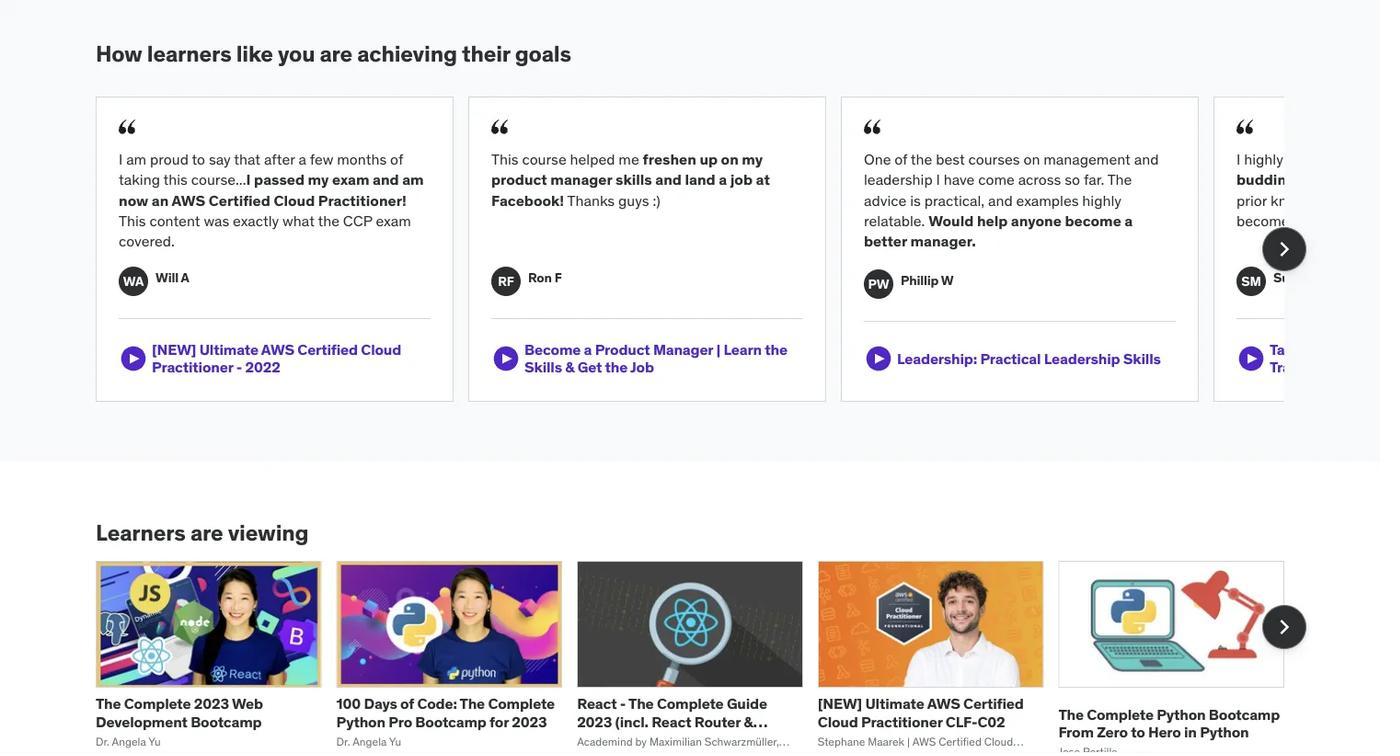 Task type: vqa. For each thing, say whether or not it's contained in the screenshot.
the Lead to the left
no



Task type: describe. For each thing, give the bounding box(es) containing it.
complete inside the complete python bootcamp from zero to hero in python
[[1087, 705, 1154, 724]]

was
[[204, 211, 229, 230]]

react - the complete guide 2023 (incl. react router & redux)
[[577, 695, 767, 749]]

how
[[96, 40, 142, 67]]

next image
[[1270, 613, 1299, 642]]

management
[[1044, 150, 1131, 168]]

content
[[149, 211, 200, 230]]

complete inside react - the complete guide 2023 (incl. react router & redux)
[[657, 695, 724, 714]]

my inside freshen up on my product manager skills and land a job at facebook!
[[742, 150, 763, 168]]

the inside one of the best courses on management and leadership i have come across so far. the advice is practical, and examples highly relatable.
[[1108, 170, 1132, 189]]

pw
[[868, 276, 889, 292]]

exactly
[[233, 211, 279, 230]]

wa
[[123, 273, 144, 290]]

complete inside 100 days of code: the complete python pro bootcamp for 2023
[[488, 695, 555, 714]]

after
[[264, 150, 295, 168]]

across
[[1018, 170, 1061, 189]]

phillip w
[[901, 272, 954, 289]]

the inside one of the best courses on management and leadership i have come across so far. the advice is practical, and examples highly relatable.
[[911, 150, 932, 168]]

one
[[864, 150, 891, 168]]

goals
[[515, 40, 571, 67]]

[new] ultimate aws certified cloud practitioner - 2022
[[152, 340, 401, 377]]

i for highly
[[1237, 150, 1241, 168]]

so
[[1065, 170, 1080, 189]]

2022 inside tableau 2022 a-z
[[1326, 340, 1361, 359]]

guys
[[618, 191, 649, 210]]

job
[[630, 358, 654, 377]]

a inside i am proud to say that after a few months of taking this course...
[[298, 150, 306, 168]]

the inside react - the complete guide 2023 (incl. react router & redux)
[[629, 695, 654, 714]]

sm
[[1242, 273, 1261, 290]]

what
[[283, 211, 315, 230]]

and inside i passed my exam and am now an aws certified cloud practitioner! this content was exactly what the ccp exam covered.
[[373, 170, 399, 189]]

- inside [new] ultimate aws certified cloud practitioner - 2022
[[236, 358, 242, 377]]

anyone
[[1011, 211, 1062, 230]]

facebook!
[[491, 191, 564, 210]]

manager
[[653, 340, 713, 359]]

will a
[[156, 269, 189, 286]]

become
[[524, 340, 581, 359]]

one of the best courses on management and leadership i have come across so far. the advice is practical, and examples highly relatable.
[[864, 150, 1159, 230]]

practitioner for -
[[152, 358, 233, 377]]

am inside i am proud to say that after a few months of taking this course...
[[126, 150, 146, 168]]

achieving
[[357, 40, 457, 67]]

learn
[[724, 340, 762, 359]]

on inside one of the best courses on management and leadership i have come across so far. the advice is practical, and examples highly relatable.
[[1024, 150, 1040, 168]]

and inside freshen up on my product manager skills and land a job at facebook!
[[655, 170, 682, 189]]

practical
[[980, 349, 1041, 368]]

phillip
[[901, 272, 939, 289]]

land
[[685, 170, 716, 189]]

leadership: practical leadership skills link
[[864, 344, 1161, 374]]

leadership
[[864, 170, 933, 189]]

[new] ultimate aws certified cloud practitioner clf-c02
[[818, 695, 1024, 731]]

product
[[595, 340, 650, 359]]

t
[[1375, 150, 1380, 168]]

freshen up on my product manager skills and land a job at facebook!
[[491, 150, 770, 210]]

will
[[156, 269, 179, 286]]

this course helped me
[[491, 150, 643, 168]]

help
[[977, 211, 1008, 230]]

[new] ultimate aws certified cloud practitioner - 2022 link
[[119, 340, 431, 377]]

course...
[[191, 170, 246, 189]]

practitioner!
[[318, 191, 407, 210]]

2023 inside react - the complete guide 2023 (incl. react router & redux)
[[577, 712, 612, 731]]

tableau
[[1270, 340, 1323, 359]]

freshen
[[643, 150, 696, 168]]

skills
[[616, 170, 652, 189]]

recommend t
[[1237, 150, 1380, 189]]

aws for [new] ultimate aws certified cloud practitioner - 2022
[[261, 340, 294, 359]]

guide
[[727, 695, 767, 714]]

hero
[[1148, 723, 1181, 742]]

f
[[555, 269, 562, 286]]

helped
[[570, 150, 615, 168]]

code:
[[417, 695, 457, 714]]

carousel element for learners are viewing
[[96, 561, 1307, 754]]

i passed my exam and am now an aws certified cloud practitioner! this content was exactly what the ccp exam covered.
[[119, 170, 424, 251]]

a-
[[1364, 340, 1379, 359]]

python right zero
[[1157, 705, 1206, 724]]

have
[[944, 170, 975, 189]]

a inside would help anyone become a better manager.
[[1125, 211, 1133, 230]]

highly inside one of the best courses on management and leadership i have come across so far. the advice is practical, and examples highly relatable.
[[1082, 191, 1122, 210]]

months
[[337, 150, 387, 168]]

in
[[1184, 723, 1197, 742]]

ron f
[[528, 269, 562, 286]]

cloud for [new] ultimate aws certified cloud practitioner clf-c02
[[818, 712, 858, 731]]

few
[[310, 150, 333, 168]]

practical,
[[924, 191, 985, 210]]

a inside freshen up on my product manager skills and land a job at facebook!
[[719, 170, 727, 189]]

become a product manager | learn the skills & get the job link
[[491, 340, 803, 377]]

the inside 100 days of code: the complete python pro bootcamp for 2023
[[460, 695, 485, 714]]

leadership: practical leadership skills
[[897, 349, 1161, 368]]

the complete python bootcamp from zero to hero in python
[[1058, 705, 1280, 742]]

z
[[1379, 340, 1380, 359]]

for
[[490, 712, 509, 731]]

the complete python bootcamp from zero to hero in python link
[[1058, 705, 1280, 742]]

web
[[232, 695, 263, 714]]

clf-
[[946, 712, 978, 731]]

development
[[96, 712, 188, 731]]

0 vertical spatial this
[[491, 150, 519, 168]]

recommend
[[1287, 150, 1371, 168]]

certified inside i passed my exam and am now an aws certified cloud practitioner! this content was exactly what the ccp exam covered.
[[209, 191, 270, 210]]

1 horizontal spatial highly
[[1244, 150, 1283, 168]]

1 horizontal spatial exam
[[376, 211, 411, 230]]



Task type: locate. For each thing, give the bounding box(es) containing it.
0 vertical spatial my
[[742, 150, 763, 168]]

advice
[[864, 191, 907, 210]]

skills right leadership
[[1123, 349, 1161, 368]]

1 horizontal spatial bootcamp
[[415, 712, 486, 731]]

a left few
[[298, 150, 306, 168]]

of inside one of the best courses on management and leadership i have come across so far. the advice is practical, and examples highly relatable.
[[895, 150, 907, 168]]

i for am
[[119, 150, 123, 168]]

on right up at the right top
[[721, 150, 739, 168]]

w
[[941, 272, 954, 289]]

thanks
[[567, 191, 615, 210]]

product
[[491, 170, 547, 189]]

complete inside the complete 2023 web development bootcamp
[[124, 695, 191, 714]]

0 horizontal spatial highly
[[1082, 191, 1122, 210]]

job
[[730, 170, 753, 189]]

are
[[320, 40, 352, 67], [190, 519, 223, 547]]

1 vertical spatial aws
[[261, 340, 294, 359]]

exam
[[332, 170, 369, 189], [376, 211, 411, 230]]

the left 'job'
[[605, 358, 628, 377]]

1 vertical spatial to
[[1131, 723, 1145, 742]]

this down now
[[119, 211, 146, 230]]

how learners like you are achieving their goals
[[96, 40, 571, 67]]

bootcamp
[[1209, 705, 1280, 724], [191, 712, 262, 731], [415, 712, 486, 731]]

bootcamp inside the complete 2023 web development bootcamp
[[191, 712, 262, 731]]

2 horizontal spatial cloud
[[818, 712, 858, 731]]

[new] inside [new] ultimate aws certified cloud practitioner - 2022
[[152, 340, 196, 359]]

0 horizontal spatial to
[[192, 150, 205, 168]]

my up at
[[742, 150, 763, 168]]

0 vertical spatial aws
[[172, 191, 205, 210]]

1 carousel element from the top
[[96, 97, 1380, 402]]

like
[[236, 40, 273, 67]]

certified inside [new] ultimate aws certified cloud practitioner - 2022
[[298, 340, 358, 359]]

2023 inside 100 days of code: the complete python pro bootcamp for 2023
[[512, 712, 547, 731]]

1 horizontal spatial practitioner
[[861, 712, 943, 731]]

0 horizontal spatial cloud
[[274, 191, 315, 210]]

0 horizontal spatial 2023
[[194, 695, 229, 714]]

:)
[[653, 191, 660, 210]]

skills inside the "become a product manager | learn the skills & get the job"
[[524, 358, 562, 377]]

0 horizontal spatial practitioner
[[152, 358, 233, 377]]

react right the (incl.
[[652, 712, 691, 731]]

1 horizontal spatial 2023
[[512, 712, 547, 731]]

cloud inside i passed my exam and am now an aws certified cloud practitioner! this content was exactly what the ccp exam covered.
[[274, 191, 315, 210]]

skills left the get
[[524, 358, 562, 377]]

0 horizontal spatial exam
[[332, 170, 369, 189]]

practitioner down a
[[152, 358, 233, 377]]

100
[[336, 695, 361, 714]]

practitioner for clf-
[[861, 712, 943, 731]]

practitioner left clf-
[[861, 712, 943, 731]]

2023 inside the complete 2023 web development bootcamp
[[194, 695, 229, 714]]

i inside i am proud to say that after a few months of taking this course...
[[119, 150, 123, 168]]

&
[[565, 358, 574, 377], [744, 712, 753, 731]]

2023 left the (incl.
[[577, 712, 612, 731]]

am up practitioner!
[[402, 170, 424, 189]]

i highly
[[1237, 150, 1287, 168]]

[new] inside [new] ultimate aws certified cloud practitioner clf-c02
[[818, 695, 862, 714]]

1 horizontal spatial skills
[[1123, 349, 1161, 368]]

relatable.
[[864, 211, 925, 230]]

1 vertical spatial certified
[[298, 340, 358, 359]]

0 vertical spatial ultimate
[[199, 340, 258, 359]]

1 horizontal spatial -
[[620, 695, 626, 714]]

2022 inside [new] ultimate aws certified cloud practitioner - 2022
[[245, 358, 280, 377]]

0 vertical spatial are
[[320, 40, 352, 67]]

rf
[[498, 273, 514, 290]]

react
[[577, 695, 617, 714], [652, 712, 691, 731]]

2 vertical spatial aws
[[927, 695, 960, 714]]

python
[[1157, 705, 1206, 724], [336, 712, 385, 731], [1200, 723, 1249, 742]]

the right learn on the top of page
[[765, 340, 788, 359]]

1 horizontal spatial this
[[491, 150, 519, 168]]

aws inside i passed my exam and am now an aws certified cloud practitioner! this content was exactly what the ccp exam covered.
[[172, 191, 205, 210]]

- inside react - the complete guide 2023 (incl. react router & redux)
[[620, 695, 626, 714]]

1 vertical spatial [new]
[[818, 695, 862, 714]]

2022
[[1326, 340, 1361, 359], [245, 358, 280, 377]]

to right zero
[[1131, 723, 1145, 742]]

react up the 'redux)' at the left of the page
[[577, 695, 617, 714]]

[new] for [new] ultimate aws certified cloud practitioner clf-c02
[[818, 695, 862, 714]]

ultimate for clf-
[[865, 695, 924, 714]]

surya
[[1273, 269, 1308, 286]]

a
[[181, 269, 189, 286]]

1 horizontal spatial are
[[320, 40, 352, 67]]

c02
[[978, 712, 1005, 731]]

ccp
[[343, 211, 372, 230]]

this
[[163, 170, 188, 189]]

0 vertical spatial &
[[565, 358, 574, 377]]

0 horizontal spatial [new]
[[152, 340, 196, 359]]

and
[[1134, 150, 1159, 168], [373, 170, 399, 189], [655, 170, 682, 189], [988, 191, 1013, 210]]

highly down "far."
[[1082, 191, 1122, 210]]

certified for [new] ultimate aws certified cloud practitioner - 2022
[[298, 340, 358, 359]]

course
[[522, 150, 567, 168]]

0 vertical spatial carousel element
[[96, 97, 1380, 402]]

2 horizontal spatial aws
[[927, 695, 960, 714]]

router
[[694, 712, 741, 731]]

carousel element containing the complete 2023 web development bootcamp
[[96, 561, 1307, 754]]

i down that
[[246, 170, 251, 189]]

python left "pro"
[[336, 712, 385, 731]]

would help anyone become a better manager.
[[864, 211, 1133, 251]]

and down freshen
[[655, 170, 682, 189]]

the left 'ccp'
[[318, 211, 340, 230]]

practitioner inside [new] ultimate aws certified cloud practitioner clf-c02
[[861, 712, 943, 731]]

1 vertical spatial exam
[[376, 211, 411, 230]]

i left have on the top right of page
[[936, 170, 940, 189]]

a right become
[[1125, 211, 1133, 230]]

certified inside [new] ultimate aws certified cloud practitioner clf-c02
[[963, 695, 1024, 714]]

0 horizontal spatial -
[[236, 358, 242, 377]]

0 vertical spatial to
[[192, 150, 205, 168]]

2 horizontal spatial 2023
[[577, 712, 612, 731]]

a left product
[[584, 340, 592, 359]]

0 vertical spatial cloud
[[274, 191, 315, 210]]

would
[[929, 211, 974, 230]]

far.
[[1084, 170, 1104, 189]]

bootcamp inside 100 days of code: the complete python pro bootcamp for 2023
[[415, 712, 486, 731]]

i inside i passed my exam and am now an aws certified cloud practitioner! this content was exactly what the ccp exam covered.
[[246, 170, 251, 189]]

1 horizontal spatial 2022
[[1326, 340, 1361, 359]]

python right in
[[1200, 723, 1249, 742]]

an
[[152, 191, 169, 210]]

100 days of code: the complete python pro bootcamp for 2023
[[336, 695, 555, 731]]

1 on from the left
[[721, 150, 739, 168]]

am inside i passed my exam and am now an aws certified cloud practitioner! this content was exactly what the ccp exam covered.
[[402, 170, 424, 189]]

am
[[126, 150, 146, 168], [402, 170, 424, 189]]

cloud inside [new] ultimate aws certified cloud practitioner - 2022
[[361, 340, 401, 359]]

ultimate
[[199, 340, 258, 359], [865, 695, 924, 714]]

of up leadership at top right
[[895, 150, 907, 168]]

ultimate inside [new] ultimate aws certified cloud practitioner clf-c02
[[865, 695, 924, 714]]

2 on from the left
[[1024, 150, 1040, 168]]

1 vertical spatial ultimate
[[865, 695, 924, 714]]

zero
[[1097, 723, 1128, 742]]

0 horizontal spatial 2022
[[245, 358, 280, 377]]

next image
[[1270, 235, 1299, 264]]

aws inside [new] ultimate aws certified cloud practitioner clf-c02
[[927, 695, 960, 714]]

covered.
[[119, 232, 175, 251]]

that
[[234, 150, 260, 168]]

bootcamp left for
[[415, 712, 486, 731]]

certified for [new] ultimate aws certified cloud practitioner clf-c02
[[963, 695, 1024, 714]]

the complete 2023 web development bootcamp link
[[96, 695, 263, 731]]

0 vertical spatial am
[[126, 150, 146, 168]]

best
[[936, 150, 965, 168]]

0 horizontal spatial ultimate
[[199, 340, 258, 359]]

2023 left web
[[194, 695, 229, 714]]

1 vertical spatial am
[[402, 170, 424, 189]]

-
[[236, 358, 242, 377], [620, 695, 626, 714]]

cloud
[[274, 191, 315, 210], [361, 340, 401, 359], [818, 712, 858, 731]]

bootcamp inside the complete python bootcamp from zero to hero in python
[[1209, 705, 1280, 724]]

2 vertical spatial certified
[[963, 695, 1024, 714]]

0 vertical spatial -
[[236, 358, 242, 377]]

examples
[[1016, 191, 1079, 210]]

of right days
[[400, 695, 414, 714]]

and up practitioner!
[[373, 170, 399, 189]]

& inside the "become a product manager | learn the skills & get the job"
[[565, 358, 574, 377]]

the inside i passed my exam and am now an aws certified cloud practitioner! this content was exactly what the ccp exam covered.
[[318, 211, 340, 230]]

0 horizontal spatial bootcamp
[[191, 712, 262, 731]]

1 horizontal spatial [new]
[[818, 695, 862, 714]]

exam right 'ccp'
[[376, 211, 411, 230]]

2 horizontal spatial certified
[[963, 695, 1024, 714]]

are right you
[[320, 40, 352, 67]]

bootcamp right in
[[1209, 705, 1280, 724]]

100 days of code: the complete python pro bootcamp for 2023 link
[[336, 695, 555, 731]]

1 vertical spatial carousel element
[[96, 561, 1307, 754]]

to left say
[[192, 150, 205, 168]]

0 vertical spatial practitioner
[[152, 358, 233, 377]]

my
[[742, 150, 763, 168], [308, 170, 329, 189]]

on inside freshen up on my product manager skills and land a job at facebook!
[[721, 150, 739, 168]]

my inside i passed my exam and am now an aws certified cloud practitioner! this content was exactly what the ccp exam covered.
[[308, 170, 329, 189]]

cloud for [new] ultimate aws certified cloud practitioner - 2022
[[361, 340, 401, 359]]

0 horizontal spatial certified
[[209, 191, 270, 210]]

carousel element containing i am proud to say that after a few months of taking this course...
[[96, 97, 1380, 402]]

a left job
[[719, 170, 727, 189]]

exam down the months
[[332, 170, 369, 189]]

learners
[[147, 40, 231, 67]]

& right router
[[744, 712, 753, 731]]

[new] for [new] ultimate aws certified cloud practitioner - 2022
[[152, 340, 196, 359]]

2023 right for
[[512, 712, 547, 731]]

i for passed
[[246, 170, 251, 189]]

0 horizontal spatial react
[[577, 695, 617, 714]]

this up product
[[491, 150, 519, 168]]

their
[[462, 40, 510, 67]]

& inside react - the complete guide 2023 (incl. react router & redux)
[[744, 712, 753, 731]]

ultimate for -
[[199, 340, 258, 359]]

manager.
[[910, 232, 976, 251]]

0 horizontal spatial aws
[[172, 191, 205, 210]]

1 vertical spatial my
[[308, 170, 329, 189]]

0 horizontal spatial are
[[190, 519, 223, 547]]

of inside 100 days of code: the complete python pro bootcamp for 2023
[[400, 695, 414, 714]]

1 horizontal spatial aws
[[261, 340, 294, 359]]

1 vertical spatial this
[[119, 211, 146, 230]]

0 vertical spatial [new]
[[152, 340, 196, 359]]

now
[[119, 191, 148, 210]]

1 vertical spatial are
[[190, 519, 223, 547]]

& left the get
[[565, 358, 574, 377]]

proud
[[150, 150, 189, 168]]

at
[[756, 170, 770, 189]]

carousel element
[[96, 97, 1380, 402], [96, 561, 1307, 754]]

react - the complete guide 2023 (incl. react router & redux) link
[[577, 695, 768, 749]]

to inside the complete python bootcamp from zero to hero in python
[[1131, 723, 1145, 742]]

and right management
[[1134, 150, 1159, 168]]

of
[[390, 150, 403, 168], [895, 150, 907, 168], [400, 695, 414, 714]]

1 horizontal spatial on
[[1024, 150, 1040, 168]]

highly
[[1244, 150, 1283, 168], [1082, 191, 1122, 210]]

learners
[[96, 519, 186, 547]]

2023
[[194, 695, 229, 714], [512, 712, 547, 731], [577, 712, 612, 731]]

i inside one of the best courses on management and leadership i have come across so far. the advice is practical, and examples highly relatable.
[[936, 170, 940, 189]]

practitioner inside [new] ultimate aws certified cloud practitioner - 2022
[[152, 358, 233, 377]]

ultimate inside [new] ultimate aws certified cloud practitioner - 2022
[[199, 340, 258, 359]]

thanks guys :)
[[564, 191, 660, 210]]

get
[[578, 358, 602, 377]]

leadership
[[1044, 349, 1120, 368]]

tableau 2022 a-z link
[[1237, 340, 1380, 377]]

1 vertical spatial cloud
[[361, 340, 401, 359]]

i up taking
[[119, 150, 123, 168]]

2 horizontal spatial bootcamp
[[1209, 705, 1280, 724]]

me
[[619, 150, 639, 168]]

bootcamp right development
[[191, 712, 262, 731]]

of inside i am proud to say that after a few months of taking this course...
[[390, 150, 403, 168]]

1 horizontal spatial to
[[1131, 723, 1145, 742]]

1 vertical spatial highly
[[1082, 191, 1122, 210]]

you
[[278, 40, 315, 67]]

0 vertical spatial exam
[[332, 170, 369, 189]]

1 horizontal spatial &
[[744, 712, 753, 731]]

0 horizontal spatial skills
[[524, 358, 562, 377]]

better
[[864, 232, 907, 251]]

to inside i am proud to say that after a few months of taking this course...
[[192, 150, 205, 168]]

[new]
[[152, 340, 196, 359], [818, 695, 862, 714]]

1 horizontal spatial my
[[742, 150, 763, 168]]

2 vertical spatial cloud
[[818, 712, 858, 731]]

1 horizontal spatial certified
[[298, 340, 358, 359]]

cloud inside [new] ultimate aws certified cloud practitioner clf-c02
[[818, 712, 858, 731]]

0 horizontal spatial my
[[308, 170, 329, 189]]

of right the months
[[390, 150, 403, 168]]

1 horizontal spatial am
[[402, 170, 424, 189]]

aws for [new] ultimate aws certified cloud practitioner clf-c02
[[927, 695, 960, 714]]

1 vertical spatial &
[[744, 712, 753, 731]]

become a product manager | learn the skills & get the job
[[524, 340, 788, 377]]

aws inside [new] ultimate aws certified cloud practitioner - 2022
[[261, 340, 294, 359]]

i left recommend
[[1237, 150, 1241, 168]]

1 vertical spatial practitioner
[[861, 712, 943, 731]]

carousel element for how learners like you are achieving their goals
[[96, 97, 1380, 402]]

0 horizontal spatial &
[[565, 358, 574, 377]]

m
[[1310, 269, 1322, 286]]

|
[[716, 340, 721, 359]]

the inside the complete 2023 web development bootcamp
[[96, 695, 121, 714]]

my down few
[[308, 170, 329, 189]]

up
[[700, 150, 718, 168]]

a inside the "become a product manager | learn the skills & get the job"
[[584, 340, 592, 359]]

leadership:
[[897, 349, 977, 368]]

the left best
[[911, 150, 932, 168]]

1 horizontal spatial react
[[652, 712, 691, 731]]

[new] ultimate aws certified cloud practitioner clf-c02 link
[[818, 695, 1024, 731]]

1 horizontal spatial ultimate
[[865, 695, 924, 714]]

0 horizontal spatial am
[[126, 150, 146, 168]]

0 vertical spatial highly
[[1244, 150, 1283, 168]]

the inside the complete python bootcamp from zero to hero in python
[[1058, 705, 1084, 724]]

this inside i passed my exam and am now an aws certified cloud practitioner! this content was exactly what the ccp exam covered.
[[119, 211, 146, 230]]

highly left recommend
[[1244, 150, 1283, 168]]

1 horizontal spatial cloud
[[361, 340, 401, 359]]

on up across
[[1024, 150, 1040, 168]]

python inside 100 days of code: the complete python pro bootcamp for 2023
[[336, 712, 385, 731]]

0 horizontal spatial on
[[721, 150, 739, 168]]

0 horizontal spatial this
[[119, 211, 146, 230]]

0 vertical spatial certified
[[209, 191, 270, 210]]

days
[[364, 695, 397, 714]]

viewing
[[228, 519, 309, 547]]

and down come
[[988, 191, 1013, 210]]

2 carousel element from the top
[[96, 561, 1307, 754]]

am up taking
[[126, 150, 146, 168]]

1 vertical spatial -
[[620, 695, 626, 714]]

say
[[209, 150, 231, 168]]

are left viewing
[[190, 519, 223, 547]]



